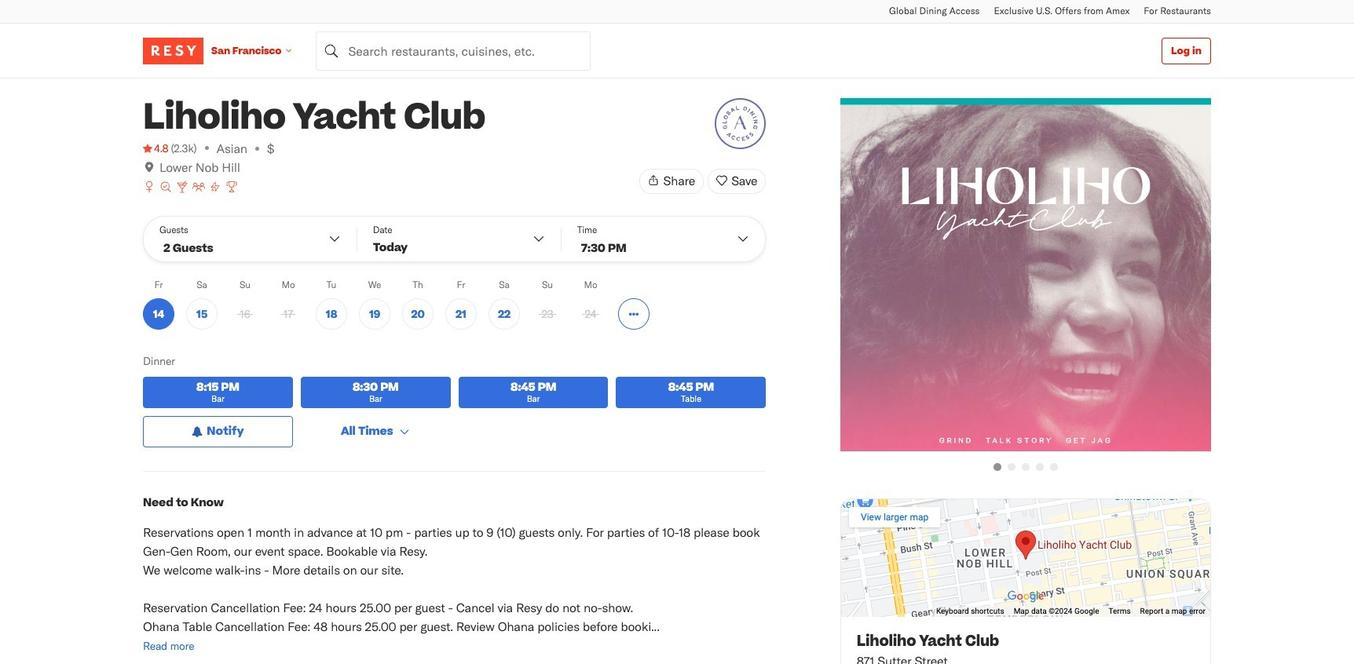 Task type: describe. For each thing, give the bounding box(es) containing it.
4.8 out of 5 stars image
[[143, 141, 168, 156]]



Task type: locate. For each thing, give the bounding box(es) containing it.
Search restaurants, cuisines, etc. text field
[[316, 31, 591, 70]]

None field
[[316, 31, 591, 70]]



Task type: vqa. For each thing, say whether or not it's contained in the screenshot.
field
yes



